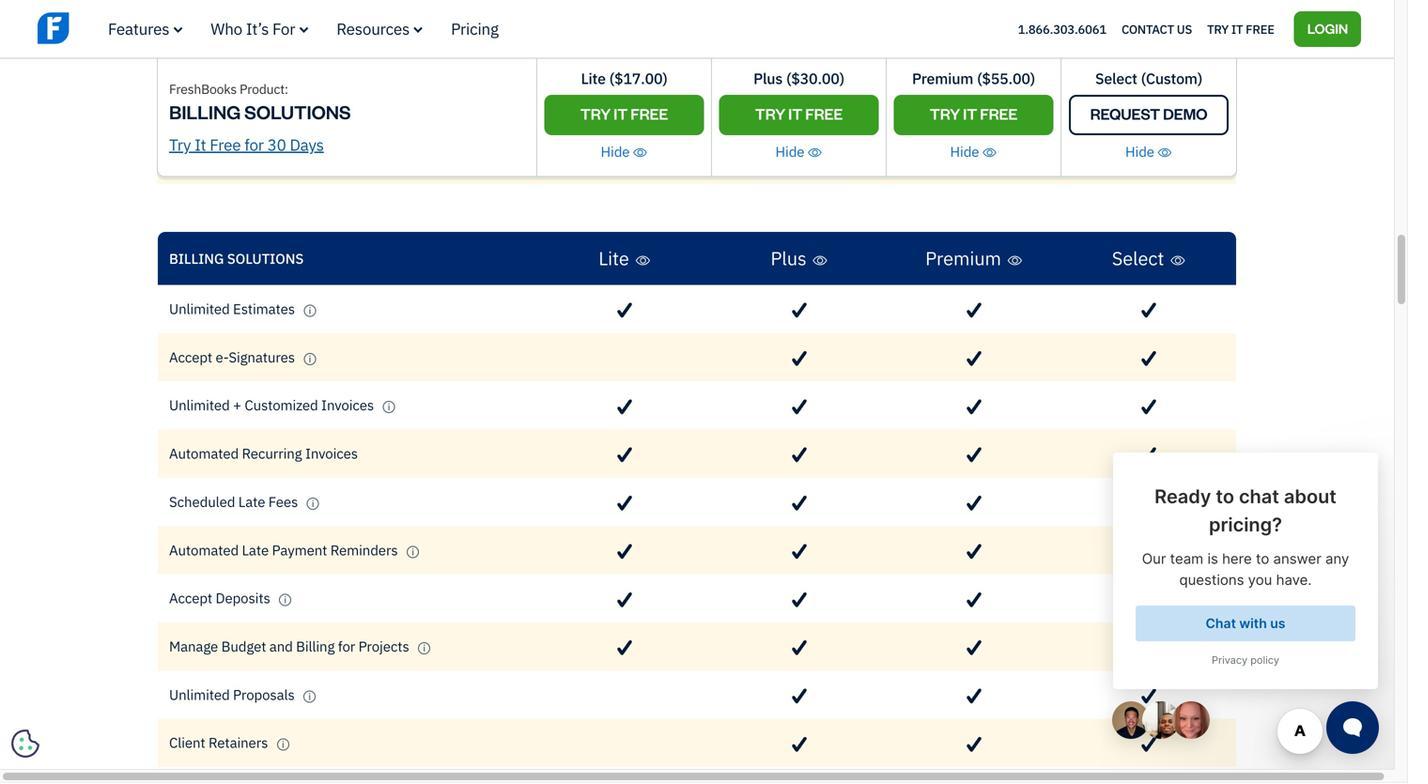 Task type: describe. For each thing, give the bounding box(es) containing it.
1.866.303.6061
[[1019, 21, 1107, 37]]

i for manage budget and billing for projects
[[423, 643, 426, 655]]

retainers
[[209, 734, 268, 753]]

automated for automated recurring invoices
[[169, 445, 239, 463]]

0 vertical spatial and
[[353, 54, 376, 72]]

0 vertical spatial for
[[245, 135, 264, 155]]

signatures inside the billing solutions 'element'
[[229, 348, 295, 366]]

premium for premium
[[926, 246, 1002, 271]]

credits
[[209, 6, 253, 24]]

manage
[[169, 638, 218, 656]]

fields
[[414, 102, 452, 120]]

us
[[1178, 21, 1193, 37]]

customized email templates and signatures
[[169, 54, 449, 72]]

features link
[[108, 18, 183, 39]]

($55.00)
[[978, 69, 1036, 88]]

client credits
[[169, 6, 256, 24]]

with
[[326, 102, 353, 120]]

try it free for ($30.00)
[[756, 104, 843, 124]]

($30.00)
[[787, 69, 845, 88]]

proposals
[[233, 686, 295, 704]]

0 vertical spatial invoices
[[322, 396, 374, 415]]

billing inside freshbooks product: billing solutions
[[169, 100, 241, 124]]

lite for lite ($17.00)
[[581, 69, 606, 88]]

solutions inside 'element'
[[227, 249, 304, 268]]

it's
[[246, 18, 269, 39]]

select (custom)
[[1096, 69, 1203, 88]]

i for accept e-signatures
[[309, 353, 311, 365]]

30
[[268, 135, 286, 155]]

billing solutions
[[169, 249, 304, 268]]

deposits
[[216, 589, 270, 608]]

automated client emails with dynamic fields link
[[169, 102, 473, 120]]

budget
[[221, 638, 266, 656]]

it for ($30.00)
[[789, 104, 803, 124]]

automated for automated client emails with dynamic fields
[[169, 102, 239, 120]]

templates
[[284, 54, 350, 72]]

client inside the billing solutions 'element'
[[169, 734, 205, 753]]

i for client retainers
[[282, 739, 284, 751]]

1 horizontal spatial signatures
[[379, 54, 446, 72]]

for
[[273, 18, 295, 39]]

manage budget and billing for projects
[[169, 638, 413, 656]]

client retainers
[[169, 734, 271, 753]]

try it free link for ($17.00)
[[545, 95, 704, 135]]

unlimited for unlimited + customized invoices
[[169, 396, 230, 415]]

plus for plus ($30.00)
[[754, 69, 783, 88]]

automated for automated late payment reminders
[[169, 541, 239, 559]]

accept for accept e-signatures
[[169, 348, 212, 366]]

automated late payment reminders
[[169, 541, 401, 559]]

billing solutions element
[[158, 232, 1237, 784]]

accept for accept deposits
[[169, 589, 212, 608]]

try down freshbooks product: billing solutions
[[169, 135, 191, 155]]

free for plus ($30.00)
[[806, 104, 843, 124]]

0 vertical spatial emails
[[282, 102, 323, 120]]

try it free
[[1208, 21, 1275, 37]]

(custom)
[[1142, 69, 1203, 88]]

solutions inside freshbooks product: billing solutions
[[245, 100, 351, 124]]

scheduled
[[169, 493, 235, 511]]

scheduled late fees
[[169, 493, 301, 511]]

projects
[[359, 638, 409, 656]]

automated client emails with dynamic fields
[[169, 102, 455, 120]]

email
[[246, 54, 281, 72]]

remove
[[169, 150, 220, 169]]

1.866.303.6061 link
[[1019, 21, 1107, 37]]

contact us
[[1122, 21, 1193, 37]]

from
[[359, 150, 389, 169]]

try it free for ($55.00)
[[930, 104, 1018, 124]]

contact
[[1122, 21, 1175, 37]]

freshbooks inside freshbooks product: billing solutions
[[169, 80, 237, 98]]

demo
[[1164, 104, 1208, 124]]

1 horizontal spatial emails
[[432, 150, 473, 169]]

customized inside the billing solutions 'element'
[[245, 396, 318, 415]]

free left 30
[[210, 135, 241, 155]]

try inside try it free link
[[1208, 21, 1229, 37]]

it for ($17.00)
[[614, 104, 628, 124]]

1 vertical spatial invoices
[[305, 445, 358, 463]]

i for accept deposits
[[284, 595, 287, 606]]

free for premium ($55.00)
[[981, 104, 1018, 124]]

premium for premium ($55.00)
[[913, 69, 974, 88]]

free right it
[[1247, 21, 1275, 37]]

login link
[[1295, 11, 1362, 47]]

estimates
[[233, 300, 295, 318]]

for inside the billing solutions 'element'
[[338, 638, 355, 656]]

reminders
[[331, 541, 398, 559]]

plus ($30.00)
[[754, 69, 845, 88]]

i for unlimited proposals
[[309, 691, 311, 703]]



Task type: locate. For each thing, give the bounding box(es) containing it.
for left 30
[[245, 135, 264, 155]]

remove freshbooks branding from client emails link
[[169, 150, 494, 169]]

client left who
[[169, 6, 205, 24]]

1 accept from the top
[[169, 348, 212, 366]]

and inside the billing solutions 'element'
[[270, 638, 293, 656]]

0 vertical spatial select
[[1096, 69, 1138, 88]]

free down ($30.00)
[[806, 104, 843, 124]]

0 horizontal spatial for
[[245, 135, 264, 155]]

1 vertical spatial late
[[242, 541, 269, 559]]

1 try it free from the left
[[581, 104, 668, 124]]

0 horizontal spatial signatures
[[229, 348, 295, 366]]

accept up manage
[[169, 589, 212, 608]]

freshbooks
[[169, 80, 237, 98], [223, 150, 297, 169]]

select for select
[[1113, 246, 1165, 271]]

1 vertical spatial and
[[270, 638, 293, 656]]

customized down who
[[169, 54, 243, 72]]

select for select (custom)
[[1096, 69, 1138, 88]]

late left "fees"
[[239, 493, 265, 511]]

try it free link for ($30.00)
[[720, 95, 879, 135]]

select inside the billing solutions 'element'
[[1113, 246, 1165, 271]]

1 automated from the top
[[169, 102, 239, 120]]

lite for lite
[[599, 246, 630, 271]]

0 horizontal spatial customized
[[169, 54, 243, 72]]

try for plus ($30.00)
[[756, 104, 786, 124]]

1 horizontal spatial try it free link
[[720, 95, 879, 135]]

client right from
[[392, 150, 428, 169]]

1 horizontal spatial customized
[[245, 396, 318, 415]]

pricing
[[451, 18, 499, 39]]

lite inside the billing solutions 'element'
[[599, 246, 630, 271]]

it down lite ($17.00)
[[614, 104, 628, 124]]

cookie consent banner dialog
[[14, 539, 296, 756]]

unlimited left the +
[[169, 396, 230, 415]]

try down the plus ($30.00) on the top right of the page
[[756, 104, 786, 124]]

freshbooks down freshbooks product: billing solutions
[[223, 150, 297, 169]]

1 try it free link from the left
[[545, 95, 704, 135]]

2 accept from the top
[[169, 589, 212, 608]]

try it free
[[581, 104, 668, 124], [756, 104, 843, 124], [930, 104, 1018, 124]]

1 vertical spatial solutions
[[227, 249, 304, 268]]

0 vertical spatial automated
[[169, 102, 239, 120]]

1 unlimited from the top
[[169, 300, 230, 318]]

try
[[1208, 21, 1229, 37], [581, 104, 611, 124], [756, 104, 786, 124], [930, 104, 961, 124], [169, 135, 191, 155]]

1 horizontal spatial and
[[353, 54, 376, 72]]

0 vertical spatial billing
[[169, 100, 241, 124]]

client
[[169, 6, 205, 24], [242, 102, 278, 120], [392, 150, 428, 169], [169, 734, 205, 753]]

3 try it free from the left
[[930, 104, 1018, 124]]

2 horizontal spatial try it free
[[930, 104, 1018, 124]]

billing up unlimited estimates
[[169, 249, 224, 268]]

request demo link
[[1070, 95, 1229, 135]]

try it free link for ($55.00)
[[894, 95, 1054, 135]]

unlimited
[[169, 300, 230, 318], [169, 396, 230, 415], [169, 686, 230, 704]]

late
[[239, 493, 265, 511], [242, 541, 269, 559]]

try it free for 30 days
[[169, 135, 324, 155]]

1 vertical spatial freshbooks
[[223, 150, 297, 169]]

branding
[[300, 150, 356, 169]]

try it free for 30 days link
[[169, 135, 324, 155]]

2 automated from the top
[[169, 445, 239, 463]]

try down lite ($17.00)
[[581, 104, 611, 124]]

0 vertical spatial late
[[239, 493, 265, 511]]

resources link
[[337, 18, 423, 39]]

2 billing from the top
[[169, 249, 224, 268]]

1 vertical spatial plus
[[771, 246, 807, 271]]

try it free link
[[1208, 17, 1275, 41]]

it down the plus ($30.00) on the top right of the page
[[789, 104, 803, 124]]

0 vertical spatial accept
[[169, 348, 212, 366]]

0 horizontal spatial and
[[270, 638, 293, 656]]

0 vertical spatial unlimited
[[169, 300, 230, 318]]

free for lite ($17.00)
[[631, 104, 668, 124]]

plus for plus
[[771, 246, 807, 271]]

unlimited down manage
[[169, 686, 230, 704]]

0 vertical spatial lite
[[581, 69, 606, 88]]

try for premium ($55.00)
[[930, 104, 961, 124]]

($17.00)
[[610, 69, 668, 88]]

try down premium ($55.00)
[[930, 104, 961, 124]]

plus inside the billing solutions 'element'
[[771, 246, 807, 271]]

unlimited proposals
[[169, 686, 298, 704]]

product:
[[240, 80, 288, 98]]

0 vertical spatial plus
[[754, 69, 783, 88]]

0 horizontal spatial try it free
[[581, 104, 668, 124]]

unlimited for unlimited estimates
[[169, 300, 230, 318]]

0 vertical spatial solutions
[[245, 100, 351, 124]]

accept e-signatures
[[169, 348, 298, 366]]

customized
[[169, 54, 243, 72], [245, 396, 318, 415]]

automated up scheduled
[[169, 445, 239, 463]]

recurring
[[242, 445, 302, 463]]

features
[[108, 18, 169, 39]]

signatures down resources link
[[379, 54, 446, 72]]

1 vertical spatial customized
[[245, 396, 318, 415]]

e-
[[216, 348, 229, 366]]

automated recurring invoices
[[169, 445, 358, 463]]

3 unlimited from the top
[[169, 686, 230, 704]]

request demo
[[1091, 104, 1208, 124]]

billing
[[169, 100, 241, 124], [169, 249, 224, 268]]

1 vertical spatial select
[[1113, 246, 1165, 271]]

1 vertical spatial emails
[[432, 150, 473, 169]]

who it's for
[[211, 18, 295, 39]]

checkmark image
[[1142, 8, 1157, 24], [1142, 57, 1157, 73], [967, 105, 982, 121], [1142, 153, 1157, 169], [618, 303, 632, 319], [793, 303, 807, 319], [1142, 351, 1157, 367], [967, 399, 982, 415], [1142, 399, 1157, 415], [793, 448, 807, 464], [967, 448, 982, 464], [1142, 448, 1157, 464], [618, 496, 632, 512], [793, 496, 807, 512], [967, 496, 982, 512], [618, 544, 632, 560], [1142, 544, 1157, 560], [618, 592, 632, 608], [793, 592, 807, 608], [618, 641, 632, 657], [793, 641, 807, 657], [967, 641, 982, 657], [793, 689, 807, 705], [967, 689, 982, 705], [793, 737, 807, 753]]

invoices
[[322, 396, 374, 415], [305, 445, 358, 463]]

billing
[[296, 638, 335, 656]]

unlimited + customized invoices
[[169, 396, 377, 415]]

it down freshbooks product: billing solutions
[[195, 135, 206, 155]]

3 automated from the top
[[169, 541, 239, 559]]

try it free link down the plus ($30.00) on the top right of the page
[[720, 95, 879, 135]]

late for payment
[[242, 541, 269, 559]]

solutions up estimates
[[227, 249, 304, 268]]

freshbooks logo image
[[38, 10, 183, 46]]

lite ($17.00)
[[581, 69, 668, 88]]

billing up remove
[[169, 100, 241, 124]]

it
[[614, 104, 628, 124], [789, 104, 803, 124], [964, 104, 978, 124], [195, 135, 206, 155]]

client down product:
[[242, 102, 278, 120]]

free
[[1247, 21, 1275, 37], [631, 104, 668, 124], [806, 104, 843, 124], [981, 104, 1018, 124], [210, 135, 241, 155]]

emails down fields
[[432, 150, 473, 169]]

i for customized email templates and signatures
[[460, 59, 462, 71]]

0 vertical spatial customized
[[169, 54, 243, 72]]

try it free link down premium ($55.00)
[[894, 95, 1054, 135]]

2 unlimited from the top
[[169, 396, 230, 415]]

1 horizontal spatial for
[[338, 638, 355, 656]]

customized right the +
[[245, 396, 318, 415]]

days
[[290, 135, 324, 155]]

try it free link down lite ($17.00)
[[545, 95, 704, 135]]

try for lite ($17.00)
[[581, 104, 611, 124]]

0 vertical spatial signatures
[[379, 54, 446, 72]]

i for client credits
[[267, 11, 269, 22]]

freshbooks left product:
[[169, 80, 237, 98]]

late for fees
[[239, 493, 265, 511]]

dynamic
[[357, 102, 411, 120]]

solutions up days at top
[[245, 100, 351, 124]]

signatures down estimates
[[229, 348, 295, 366]]

contact us link
[[1122, 17, 1193, 41]]

try it free link
[[545, 95, 704, 135], [720, 95, 879, 135], [894, 95, 1054, 135]]

freshbooks product: billing solutions
[[169, 80, 351, 124]]

solutions
[[245, 100, 351, 124], [227, 249, 304, 268]]

automated
[[169, 102, 239, 120], [169, 445, 239, 463], [169, 541, 239, 559]]

try it free down premium ($55.00)
[[930, 104, 1018, 124]]

0 horizontal spatial try it free link
[[545, 95, 704, 135]]

request
[[1091, 104, 1161, 124]]

0 vertical spatial premium
[[913, 69, 974, 88]]

select
[[1096, 69, 1138, 88], [1113, 246, 1165, 271]]

emails up days at top
[[282, 102, 323, 120]]

premium inside the billing solutions 'element'
[[926, 246, 1002, 271]]

1 vertical spatial premium
[[926, 246, 1002, 271]]

accept left e-
[[169, 348, 212, 366]]

unlimited up e-
[[169, 300, 230, 318]]

premium
[[913, 69, 974, 88], [926, 246, 1002, 271]]

1 billing from the top
[[169, 100, 241, 124]]

i for unlimited + customized invoices
[[388, 401, 390, 413]]

unlimited for unlimited proposals
[[169, 686, 230, 704]]

late left "payment"
[[242, 541, 269, 559]]

accept deposits
[[169, 589, 274, 608]]

dialog
[[0, 0, 1409, 784]]

unlimited estimates
[[169, 300, 298, 318]]

for
[[245, 135, 264, 155], [338, 638, 355, 656]]

try left it
[[1208, 21, 1229, 37]]

2 horizontal spatial try it free link
[[894, 95, 1054, 135]]

and left 'billing'
[[270, 638, 293, 656]]

client left retainers
[[169, 734, 205, 753]]

1 vertical spatial automated
[[169, 445, 239, 463]]

billing inside the billing solutions 'element'
[[169, 249, 224, 268]]

3 try it free link from the left
[[894, 95, 1054, 135]]

+
[[233, 396, 242, 415]]

1 vertical spatial lite
[[599, 246, 630, 271]]

0 vertical spatial freshbooks
[[169, 80, 237, 98]]

remove freshbooks branding from client emails
[[169, 150, 476, 169]]

i for automated late payment reminders
[[412, 546, 414, 558]]

2 try it free link from the left
[[720, 95, 879, 135]]

try it free down the plus ($30.00) on the top right of the page
[[756, 104, 843, 124]]

who
[[211, 18, 243, 39]]

1 vertical spatial billing
[[169, 249, 224, 268]]

cookie preferences image
[[11, 730, 39, 759]]

i for unlimited estimates
[[309, 305, 311, 317]]

checkmark image
[[967, 57, 982, 73], [1142, 105, 1157, 121], [967, 303, 982, 319], [1142, 303, 1157, 319], [793, 351, 807, 367], [967, 351, 982, 367], [618, 399, 632, 415], [793, 399, 807, 415], [618, 448, 632, 464], [793, 544, 807, 560], [967, 544, 982, 560], [967, 592, 982, 608], [1142, 592, 1157, 608], [1142, 641, 1157, 657], [1142, 689, 1157, 705], [967, 737, 982, 753], [1142, 737, 1157, 753]]

1 vertical spatial accept
[[169, 589, 212, 608]]

2 vertical spatial automated
[[169, 541, 239, 559]]

payment
[[272, 541, 327, 559]]

2 vertical spatial unlimited
[[169, 686, 230, 704]]

it
[[1232, 21, 1244, 37]]

automated up remove
[[169, 102, 239, 120]]

0 horizontal spatial emails
[[282, 102, 323, 120]]

for right 'billing'
[[338, 638, 355, 656]]

1 vertical spatial unlimited
[[169, 396, 230, 415]]

lite
[[581, 69, 606, 88], [599, 246, 630, 271]]

it down premium ($55.00)
[[964, 104, 978, 124]]

accept
[[169, 348, 212, 366], [169, 589, 212, 608]]

fees
[[269, 493, 298, 511]]

pricing link
[[451, 18, 499, 39]]

who it's for link
[[211, 18, 309, 39]]

login
[[1308, 19, 1349, 37]]

try it free for ($17.00)
[[581, 104, 668, 124]]

emails
[[282, 102, 323, 120], [432, 150, 473, 169]]

and
[[353, 54, 376, 72], [270, 638, 293, 656]]

automated down scheduled
[[169, 541, 239, 559]]

i for scheduled late fees
[[312, 498, 314, 510]]

try it free down lite ($17.00)
[[581, 104, 668, 124]]

1 horizontal spatial try it free
[[756, 104, 843, 124]]

i
[[267, 11, 269, 22], [460, 59, 462, 71], [309, 305, 311, 317], [309, 353, 311, 365], [388, 401, 390, 413], [312, 498, 314, 510], [412, 546, 414, 558], [284, 595, 287, 606], [423, 643, 426, 655], [309, 691, 311, 703], [282, 739, 284, 751]]

premium ($55.00)
[[913, 69, 1036, 88]]

2 try it free from the left
[[756, 104, 843, 124]]

1 vertical spatial for
[[338, 638, 355, 656]]

resources
[[337, 18, 410, 39]]

and down resources
[[353, 54, 376, 72]]

plus
[[754, 69, 783, 88], [771, 246, 807, 271]]

it for ($55.00)
[[964, 104, 978, 124]]

1 vertical spatial signatures
[[229, 348, 295, 366]]

free down ($17.00)
[[631, 104, 668, 124]]

free down ($55.00)
[[981, 104, 1018, 124]]



Task type: vqa. For each thing, say whether or not it's contained in the screenshot.
Deposits
yes



